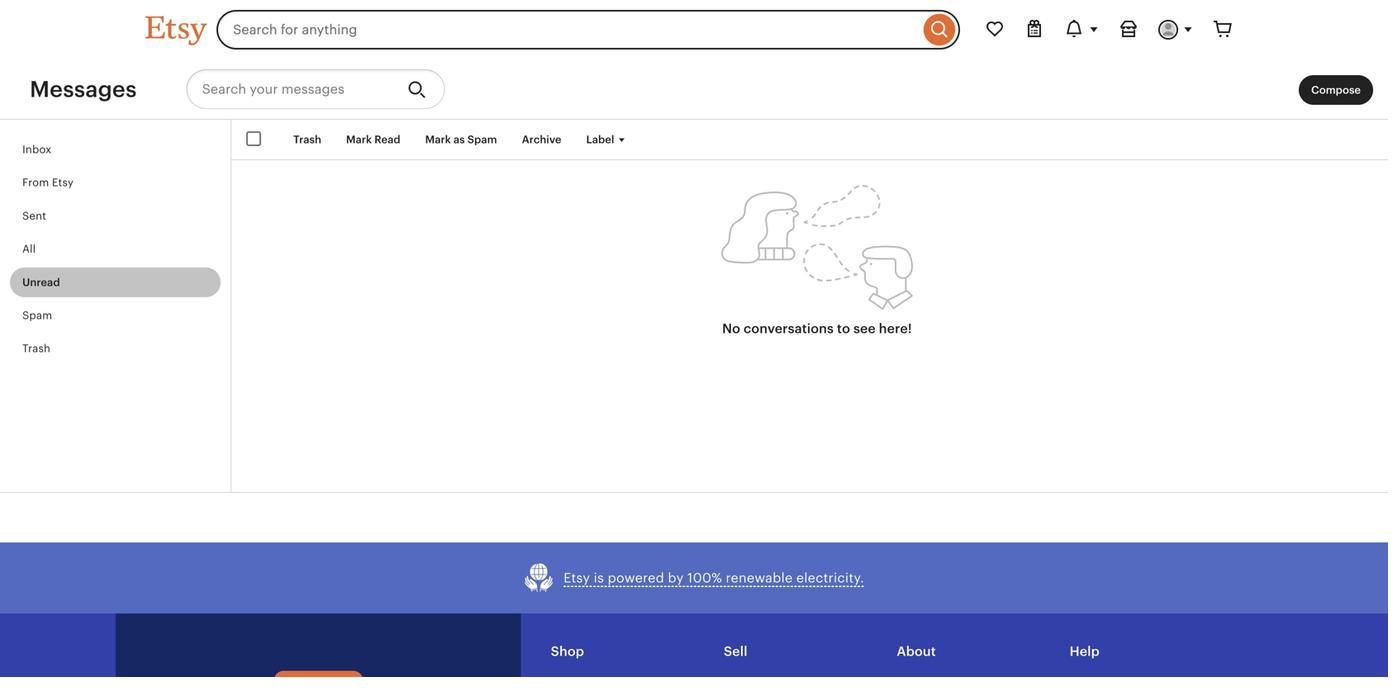 Task type: describe. For each thing, give the bounding box(es) containing it.
Search your messages text field
[[186, 69, 395, 109]]

1 vertical spatial spam
[[22, 310, 52, 322]]

100%
[[688, 571, 723, 586]]

mark for mark as spam
[[425, 134, 451, 146]]

to
[[838, 322, 851, 337]]

label
[[587, 134, 615, 146]]

electricity.
[[797, 571, 865, 586]]

compose button
[[1300, 75, 1374, 105]]

trash button
[[281, 125, 334, 155]]

archive
[[522, 134, 562, 146]]

read
[[375, 134, 401, 146]]

trash inside button
[[293, 134, 322, 146]]

page 1 image
[[722, 185, 914, 311]]

all link
[[10, 234, 221, 264]]

sent link
[[10, 201, 221, 231]]

no
[[723, 322, 741, 337]]

etsy is powered by 100% renewable electricity. button
[[524, 563, 865, 594]]

unread link
[[10, 268, 221, 298]]

spam inside button
[[468, 134, 497, 146]]

all
[[22, 243, 36, 256]]

inbox link
[[10, 135, 221, 165]]

from etsy link
[[10, 168, 221, 198]]

conversations
[[744, 322, 834, 337]]

from
[[22, 177, 49, 189]]

compose
[[1312, 84, 1362, 96]]

shop
[[551, 645, 585, 660]]



Task type: locate. For each thing, give the bounding box(es) containing it.
1 mark from the left
[[346, 134, 372, 146]]

trash link
[[10, 334, 221, 364]]

mark for mark read
[[346, 134, 372, 146]]

etsy
[[52, 177, 74, 189], [564, 571, 590, 586]]

etsy inside button
[[564, 571, 590, 586]]

Search for anything text field
[[217, 10, 920, 50]]

0 horizontal spatial spam
[[22, 310, 52, 322]]

0 horizontal spatial etsy
[[52, 177, 74, 189]]

label button
[[574, 125, 642, 155]]

mark read button
[[334, 125, 413, 155]]

0 vertical spatial spam
[[468, 134, 497, 146]]

see
[[854, 322, 876, 337]]

mark as spam button
[[413, 125, 510, 155]]

spam link
[[10, 301, 221, 331]]

here!
[[879, 322, 913, 337]]

by
[[668, 571, 684, 586]]

unread
[[22, 276, 60, 289]]

mark as spam
[[425, 134, 497, 146]]

trash
[[293, 134, 322, 146], [22, 343, 50, 355]]

None search field
[[217, 10, 961, 50]]

trash down unread
[[22, 343, 50, 355]]

spam
[[468, 134, 497, 146], [22, 310, 52, 322]]

0 vertical spatial trash
[[293, 134, 322, 146]]

powered
[[608, 571, 665, 586]]

trash down search your messages text field
[[293, 134, 322, 146]]

renewable
[[726, 571, 793, 586]]

1 horizontal spatial etsy
[[564, 571, 590, 586]]

etsy right from
[[52, 177, 74, 189]]

from etsy
[[22, 177, 74, 189]]

is
[[594, 571, 604, 586]]

as
[[454, 134, 465, 146]]

no conversations to see here!
[[723, 322, 913, 337]]

help
[[1070, 645, 1100, 660]]

sell
[[724, 645, 748, 660]]

etsy left is
[[564, 571, 590, 586]]

mark read
[[346, 134, 401, 146]]

messages
[[30, 76, 137, 102]]

spam right as
[[468, 134, 497, 146]]

1 horizontal spatial mark
[[425, 134, 451, 146]]

spam down unread
[[22, 310, 52, 322]]

1 vertical spatial trash
[[22, 343, 50, 355]]

etsy is powered by 100% renewable electricity.
[[564, 571, 865, 586]]

mark
[[346, 134, 372, 146], [425, 134, 451, 146]]

banner
[[116, 0, 1273, 60]]

inbox
[[22, 143, 52, 156]]

1 vertical spatial etsy
[[564, 571, 590, 586]]

0 vertical spatial etsy
[[52, 177, 74, 189]]

mark left read
[[346, 134, 372, 146]]

0 horizontal spatial trash
[[22, 343, 50, 355]]

1 horizontal spatial spam
[[468, 134, 497, 146]]

sent
[[22, 210, 46, 222]]

archive button
[[510, 125, 574, 155]]

0 horizontal spatial mark
[[346, 134, 372, 146]]

1 horizontal spatial trash
[[293, 134, 322, 146]]

mark left as
[[425, 134, 451, 146]]

about
[[897, 645, 937, 660]]

2 mark from the left
[[425, 134, 451, 146]]



Task type: vqa. For each thing, say whether or not it's contained in the screenshot.
a d b y AuthenticStyleCo a
no



